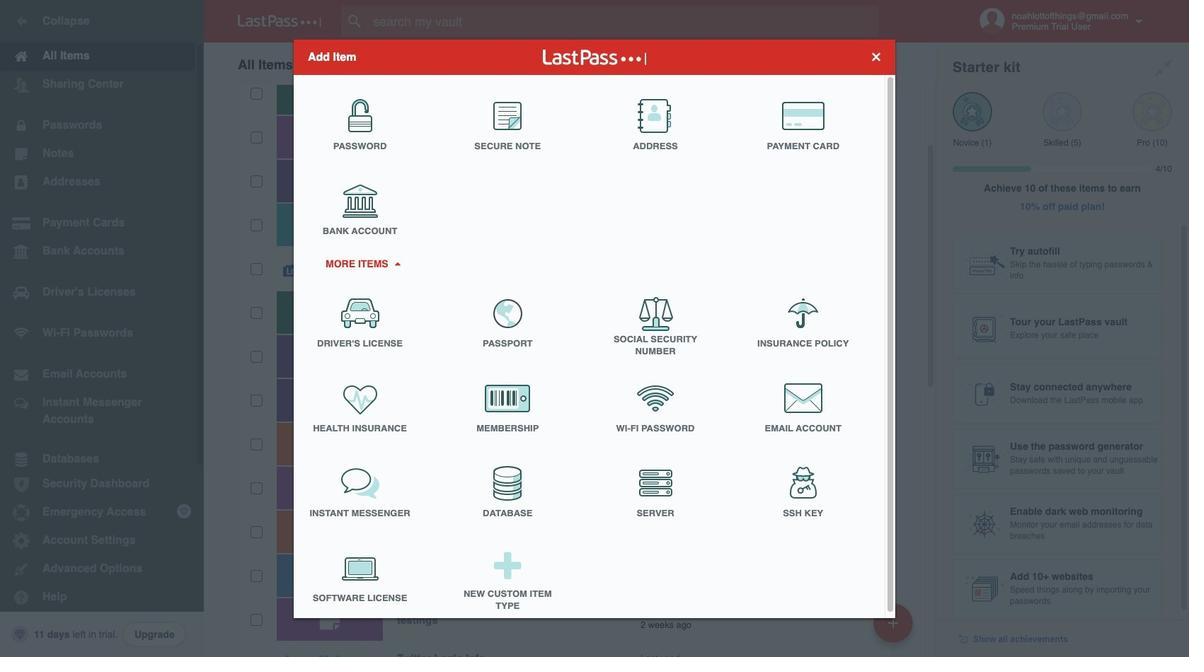 Task type: describe. For each thing, give the bounding box(es) containing it.
main navigation navigation
[[0, 0, 204, 658]]



Task type: vqa. For each thing, say whether or not it's contained in the screenshot.
New item navigation
yes



Task type: locate. For each thing, give the bounding box(es) containing it.
search my vault text field
[[341, 6, 907, 37]]

lastpass image
[[238, 15, 322, 28]]

new item navigation
[[869, 600, 922, 658]]

dialog
[[294, 39, 896, 623]]

caret right image
[[392, 262, 402, 266]]

vault options navigation
[[204, 42, 936, 85]]

Search search field
[[341, 6, 907, 37]]

new item image
[[889, 619, 899, 629]]



